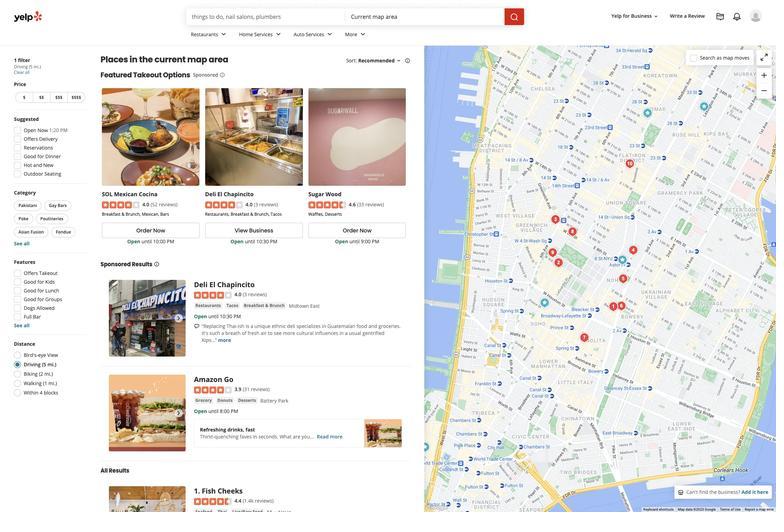 Task type: vqa. For each thing, say whether or not it's contained in the screenshot.
Restaurant
no



Task type: describe. For each thing, give the bounding box(es) containing it.
2 vertical spatial more
[[330, 434, 343, 441]]

top thai greenwich image
[[552, 256, 566, 270]]

to
[[268, 330, 273, 337]]

el for bottommost deli el chapincito link
[[210, 280, 216, 290]]

16 info v2 image for featured takeout options
[[220, 72, 225, 78]]

group containing category
[[13, 190, 87, 248]]

tacos inside button
[[227, 303, 238, 309]]

24 chevron down v2 image for restaurants
[[220, 30, 228, 39]]

pm down view business
[[270, 239, 278, 245]]

view business link
[[205, 223, 303, 239]]

1 horizontal spatial 4.0
[[235, 292, 242, 298]]

1 horizontal spatial &
[[250, 212, 253, 218]]

1 vertical spatial 10:30
[[220, 313, 232, 320]]

user actions element
[[606, 9, 772, 52]]

recommended button
[[358, 57, 402, 64]]

(2
[[39, 371, 43, 378]]

see all button for features
[[14, 323, 30, 329]]

4.4
[[235, 498, 242, 505]]

gay
[[49, 203, 57, 209]]

restaurants,
[[205, 212, 230, 218]]

order now link for sol mexican cocina
[[102, 223, 200, 239]]

poutineries button
[[36, 214, 68, 225]]

0 horizontal spatial amazon go image
[[109, 375, 186, 452]]

map for search as map moves
[[723, 54, 734, 61]]

in right the places
[[130, 54, 138, 65]]

$$$$ button
[[67, 92, 85, 103]]

breakfast & brunch
[[244, 303, 285, 309]]

.
[[198, 487, 200, 497]]

data
[[686, 508, 693, 512]]

midtown
[[289, 303, 309, 310]]

1 vertical spatial open until 10:30 pm
[[194, 313, 241, 320]]

report a map error
[[745, 508, 774, 512]]

review
[[689, 13, 705, 19]]

a inside "element"
[[684, 13, 687, 19]]

driving inside option group
[[24, 362, 41, 368]]

home
[[239, 31, 253, 38]]

expand map image
[[760, 53, 769, 61]]

features
[[14, 259, 35, 266]]

desserts inside waffles, desserts order now
[[325, 212, 342, 218]]

1 vertical spatial chapincito
[[217, 280, 255, 290]]

a right report
[[757, 508, 758, 512]]

$ button
[[15, 92, 33, 103]]

Find text field
[[192, 13, 340, 21]]

amazon go
[[194, 375, 234, 385]]

the for find
[[710, 490, 717, 496]]

recommended
[[358, 57, 395, 64]]

sponsored for sponsored results
[[101, 261, 131, 269]]

slideshow element for deli
[[109, 280, 186, 357]]

within
[[24, 390, 38, 397]]

results for sponsored results
[[132, 261, 152, 269]]

pm right 9:00
[[372, 239, 379, 245]]

biking (2 mi.)
[[24, 371, 53, 378]]

walking
[[24, 381, 42, 387]]

1 vertical spatial of
[[731, 508, 734, 512]]

offers delivery
[[24, 136, 58, 142]]

results for all results
[[109, 468, 129, 476]]

find
[[700, 490, 709, 496]]

business inside button
[[631, 13, 652, 19]]

are
[[293, 434, 301, 441]]

and inside "replacing thai-ish is a unique ethnic deli specializes in guatemalan food and groceries. it's such a breath of fresh air to see more cultural influences in a usual gentrified kips…"
[[369, 323, 377, 330]]

battery park
[[260, 398, 289, 405]]

deli
[[287, 323, 295, 330]]

0 vertical spatial chapincito
[[224, 191, 254, 198]]

sol mexican cocina image
[[641, 106, 655, 120]]

previous image for deli el chapincito
[[112, 315, 120, 323]]

next image
[[175, 410, 183, 418]]

mi.) for (5
[[47, 362, 56, 368]]

(1.4k
[[243, 498, 254, 505]]

asian fusion
[[19, 229, 44, 235]]

mi.) for (1
[[48, 381, 57, 387]]

gyu-kaku japanese bbq image
[[617, 272, 631, 286]]

and inside group
[[33, 162, 42, 169]]

a up more link
[[222, 330, 224, 337]]

terms of use
[[720, 508, 741, 512]]

mi.) inside the 1 filter driving (5 mi.) clear all
[[34, 64, 41, 70]]

1 order from the left
[[136, 227, 152, 235]]

clear
[[14, 69, 24, 75]]

24 chevron down v2 image
[[359, 30, 367, 39]]

3.9
[[235, 387, 242, 393]]

google image
[[426, 504, 449, 513]]

sort:
[[346, 57, 357, 64]]

cultural
[[297, 330, 314, 337]]

services for home services
[[254, 31, 273, 38]]

see all for features
[[14, 323, 30, 329]]

1:20
[[49, 127, 59, 134]]

deli for top deli el chapincito link
[[205, 191, 216, 198]]

in up "influences"
[[322, 323, 326, 330]]

report
[[745, 508, 756, 512]]

3.9 star rating image
[[194, 387, 232, 394]]

featured takeout options
[[101, 70, 190, 80]]

open until 10:00 pm
[[127, 239, 174, 245]]

(5 inside option group
[[42, 362, 46, 368]]

in down fast
[[253, 434, 257, 441]]

for for groups
[[37, 296, 44, 303]]

yelp
[[612, 13, 622, 19]]

restaurants for restaurants button
[[196, 303, 221, 309]]

price group
[[14, 81, 87, 104]]

sugar
[[309, 191, 324, 198]]

write a review link
[[668, 10, 708, 23]]

write
[[670, 13, 683, 19]]

poke button
[[14, 214, 33, 225]]

(52
[[151, 201, 158, 208]]

fish cheeks image
[[607, 300, 621, 314]]

fondue button
[[51, 227, 76, 238]]

thirst-quenching faves in seconds. what are you waiting for?
[[200, 434, 338, 441]]

asian
[[19, 229, 30, 235]]

until for sol mexican cocina
[[142, 239, 152, 245]]

previous image for amazon go
[[112, 410, 120, 418]]

drinks,
[[228, 427, 244, 434]]

(33
[[357, 201, 364, 208]]

0 horizontal spatial (3
[[243, 292, 247, 298]]

here
[[758, 490, 769, 496]]

1 filter driving (5 mi.) clear all
[[14, 57, 41, 75]]

1 vertical spatial business
[[249, 227, 273, 235]]

1 horizontal spatial 10:30
[[256, 239, 269, 245]]

order now link for sugar wood
[[309, 223, 406, 239]]

outdoor
[[24, 171, 43, 177]]

map for report a map error
[[759, 508, 766, 512]]

amélie image
[[566, 225, 580, 239]]

4.0 for order
[[142, 201, 149, 208]]

park
[[278, 398, 289, 405]]

until up "replacing
[[208, 313, 219, 320]]

1 vertical spatial deli el chapincito link
[[194, 280, 255, 290]]

all for category
[[24, 241, 30, 247]]

cocina
[[139, 191, 158, 198]]

mexican,
[[142, 212, 159, 218]]

pm up the ish
[[234, 313, 241, 320]]

such
[[210, 330, 220, 337]]

dogs
[[24, 305, 35, 312]]

0 vertical spatial deli el chapincito link
[[205, 191, 254, 198]]

restaurants link for tacos link
[[194, 303, 222, 310]]

breakfast up view business
[[231, 212, 249, 218]]

16 bizhouse v2 image
[[678, 491, 684, 496]]

allowed
[[37, 305, 55, 312]]

home services
[[239, 31, 273, 38]]

0 horizontal spatial deli el chapincito image
[[109, 280, 186, 357]]

ippudo ny image
[[627, 244, 641, 258]]

pm right 10:00
[[167, 239, 174, 245]]

unique
[[255, 323, 271, 330]]

hot and new
[[24, 162, 54, 169]]

now for order
[[153, 227, 165, 235]]

refreshing
[[200, 427, 226, 434]]

keyboard shortcuts button
[[644, 508, 674, 513]]

delivery
[[39, 136, 58, 142]]

keyboard shortcuts
[[644, 508, 674, 512]]

0 vertical spatial open until 10:30 pm
[[231, 239, 278, 245]]

bird's-
[[24, 352, 38, 359]]

group containing features
[[12, 259, 87, 330]]

1 horizontal spatial amazon go image
[[418, 441, 432, 455]]

1 horizontal spatial deli el chapincito image
[[698, 100, 712, 114]]

full
[[24, 314, 32, 321]]

good for good for dinner
[[24, 153, 36, 160]]

for for dinner
[[37, 153, 44, 160]]

yelp for business button
[[609, 10, 662, 23]]

$$
[[39, 95, 44, 101]]

restaurants for restaurants link related to home services link
[[191, 31, 218, 38]]

desserts button
[[237, 398, 258, 405]]

poutineries
[[40, 216, 63, 222]]

write a review
[[670, 13, 705, 19]]

8:00
[[220, 408, 230, 415]]

group containing suggested
[[12, 116, 87, 180]]

reviews) right (1.4k
[[255, 498, 274, 505]]

takeout for featured
[[133, 70, 162, 80]]

"replacing
[[202, 323, 225, 330]]

1 vertical spatial more
[[218, 337, 231, 344]]

outdoor seating
[[24, 171, 61, 177]]

reviews) right (52
[[159, 201, 178, 208]]

0 horizontal spatial map
[[187, 54, 207, 65]]

battery
[[260, 398, 277, 405]]

what
[[280, 434, 292, 441]]

now for open
[[38, 127, 48, 134]]

0 vertical spatial view
[[235, 227, 248, 235]]

kids
[[45, 279, 55, 286]]

good for good for groups
[[24, 296, 36, 303]]

open up 16 speech v2 image
[[194, 313, 207, 320]]

gay bars button
[[44, 201, 71, 211]]

tacos button
[[225, 303, 240, 310]]

view inside option group
[[47, 352, 58, 359]]

open until 8:00 pm
[[194, 408, 238, 415]]

rubirosa image
[[578, 331, 592, 345]]

order inside waffles, desserts order now
[[343, 227, 358, 235]]

brunch
[[270, 303, 285, 309]]

la lanterna di vittorio image
[[546, 246, 560, 260]]

restaurants link for home services link
[[185, 25, 234, 45]]

all inside the 1 filter driving (5 mi.) clear all
[[25, 69, 30, 75]]



Task type: locate. For each thing, give the bounding box(es) containing it.
24 chevron down v2 image for home services
[[274, 30, 283, 39]]

1 vertical spatial view
[[47, 352, 58, 359]]

open
[[24, 127, 36, 134], [127, 239, 140, 245], [231, 239, 244, 245], [335, 239, 348, 245], [194, 313, 207, 320], [194, 408, 207, 415]]

1 horizontal spatial bars
[[160, 212, 169, 218]]

within 4 blocks
[[24, 390, 58, 397]]

4.4 star rating image
[[194, 499, 232, 506]]

0 horizontal spatial bars
[[58, 203, 67, 209]]

chapincito up "tacos" button
[[217, 280, 255, 290]]

google
[[705, 508, 716, 512]]

0 horizontal spatial tacos
[[227, 303, 238, 309]]

a
[[684, 13, 687, 19], [251, 323, 253, 330], [222, 330, 224, 337], [345, 330, 348, 337], [757, 508, 758, 512]]

featured
[[101, 70, 132, 80]]

for inside button
[[623, 13, 630, 19]]

(3
[[254, 201, 258, 208], [243, 292, 247, 298]]

option group
[[12, 341, 87, 399]]

1 horizontal spatial more
[[283, 330, 295, 337]]

all down full
[[24, 323, 30, 329]]

2 horizontal spatial 16 info v2 image
[[405, 58, 411, 63]]

1 vertical spatial previous image
[[112, 410, 120, 418]]

restaurants inside button
[[196, 303, 221, 309]]

air
[[261, 330, 267, 337]]

1 horizontal spatial now
[[153, 227, 165, 235]]

1 horizontal spatial desserts
[[325, 212, 342, 218]]

as
[[717, 54, 722, 61]]

1 for 1 . fish cheeks
[[194, 487, 198, 497]]

mi.) for (2
[[44, 371, 53, 378]]

more inside "replacing thai-ish is a unique ethnic deli specializes in guatemalan food and groceries. it's such a breath of fresh air to see more cultural influences in a usual gentrified kips…"
[[283, 330, 295, 337]]

$$$
[[55, 95, 63, 101]]

$$ button
[[33, 92, 50, 103]]

1 vertical spatial restaurants link
[[194, 303, 222, 310]]

1 horizontal spatial none field
[[351, 13, 499, 21]]

breath
[[226, 330, 241, 337]]

influences
[[315, 330, 338, 337]]

offers for offers takeout
[[24, 270, 38, 277]]

pm right 8:00
[[231, 408, 238, 415]]

1 horizontal spatial services
[[306, 31, 324, 38]]

4 star rating image down mexican
[[102, 202, 140, 209]]

for for kids
[[37, 279, 44, 286]]

0 vertical spatial (3
[[254, 201, 258, 208]]

breakfast up is at the bottom
[[244, 303, 264, 309]]

1 horizontal spatial the
[[710, 490, 717, 496]]

0 vertical spatial 4.0 (3 reviews)
[[246, 201, 278, 208]]

bars inside gay bars button
[[58, 203, 67, 209]]

refreshing drinks, fast
[[200, 427, 255, 434]]

0 horizontal spatial brunch,
[[126, 212, 141, 218]]

4.6 (33 reviews)
[[349, 201, 384, 208]]

0 vertical spatial previous image
[[112, 315, 120, 323]]

0 vertical spatial 10:30
[[256, 239, 269, 245]]

1 vertical spatial deli
[[194, 280, 208, 290]]

is
[[246, 323, 249, 330]]

0 vertical spatial results
[[132, 261, 152, 269]]

good up 'dogs'
[[24, 296, 36, 303]]

deli up restaurants button
[[194, 280, 208, 290]]

1 horizontal spatial business
[[631, 13, 652, 19]]

4.0 (3 reviews) for 4 star rating image over restaurants button
[[235, 292, 267, 298]]

1 vertical spatial bars
[[160, 212, 169, 218]]

sponsored results
[[101, 261, 152, 269]]

4.0
[[142, 201, 149, 208], [246, 201, 253, 208], [235, 292, 242, 298]]

brunch,
[[126, 212, 141, 218], [255, 212, 270, 218]]

3 good from the top
[[24, 288, 36, 294]]

16 info v2 image for places in the current map area
[[405, 58, 411, 63]]

restaurants link up area
[[185, 25, 234, 45]]

guatemalan
[[328, 323, 356, 330]]

now inside waffles, desserts order now
[[360, 227, 372, 235]]

a right write
[[684, 13, 687, 19]]

projects image
[[717, 13, 725, 21]]

all for features
[[24, 323, 30, 329]]

poke
[[19, 216, 28, 222]]

pm inside group
[[60, 127, 68, 134]]

now inside group
[[38, 127, 48, 134]]

2 good from the top
[[24, 279, 36, 286]]

open down the order now
[[127, 239, 140, 245]]

el
[[218, 191, 222, 198], [210, 280, 216, 290]]

open until 10:30 pm down view business
[[231, 239, 278, 245]]

1 for 1 filter driving (5 mi.) clear all
[[14, 57, 17, 64]]

2 24 chevron down v2 image from the left
[[274, 30, 283, 39]]

4.6 star rating image
[[309, 202, 346, 209]]

2 horizontal spatial &
[[265, 303, 269, 309]]

until for deli el chapincito
[[245, 239, 255, 245]]

keyboard
[[644, 508, 658, 512]]

16 chevron down v2 image
[[654, 14, 659, 19]]

view right eye
[[47, 352, 58, 359]]

0 horizontal spatial business
[[249, 227, 273, 235]]

for up hot and new
[[37, 153, 44, 160]]

0 vertical spatial deli el chapincito image
[[698, 100, 712, 114]]

option group containing distance
[[12, 341, 87, 399]]

1 vertical spatial deli el chapincito
[[194, 280, 255, 290]]

more right read
[[330, 434, 343, 441]]

mi.) right clear all link
[[34, 64, 41, 70]]

0 horizontal spatial 4.0
[[142, 201, 149, 208]]

1 horizontal spatial takeout
[[133, 70, 162, 80]]

1 horizontal spatial results
[[132, 261, 152, 269]]

4 good from the top
[[24, 296, 36, 303]]

olio e più image
[[549, 213, 563, 227]]

24 chevron down v2 image
[[220, 30, 228, 39], [274, 30, 283, 39], [326, 30, 334, 39]]

more link
[[340, 25, 373, 45]]

0 vertical spatial deli
[[205, 191, 216, 198]]

4.0 (3 reviews) for 4 star rating image for view business
[[246, 201, 278, 208]]

restaurants inside business categories element
[[191, 31, 218, 38]]

takeout for offers
[[39, 270, 58, 277]]

reservations
[[24, 145, 53, 151]]

suggested
[[14, 116, 39, 123]]

notifications image
[[733, 13, 742, 21]]

more
[[345, 31, 357, 38]]

open down view business
[[231, 239, 244, 245]]

for down offers takeout
[[37, 279, 44, 286]]

0 vertical spatial of
[[242, 330, 247, 337]]

1 previous image from the top
[[112, 315, 120, 323]]

zoom in image
[[760, 71, 769, 80]]

now up 'offers delivery'
[[38, 127, 48, 134]]

2 horizontal spatial more
[[330, 434, 343, 441]]

4.0 (3 reviews) up the restaurants, breakfast & brunch, tacos
[[246, 201, 278, 208]]

2 none field from the left
[[351, 13, 499, 21]]

2 vertical spatial 16 info v2 image
[[154, 262, 159, 268]]

2 order now link from the left
[[309, 223, 406, 239]]

16 speech v2 image
[[194, 324, 200, 330]]

0 vertical spatial offers
[[24, 136, 38, 142]]

2 order from the left
[[343, 227, 358, 235]]

christina o. image
[[750, 9, 763, 22]]

lunch
[[45, 288, 59, 294]]

sol mexican cocina link
[[102, 191, 158, 198]]

breakfast & brunch link
[[243, 303, 286, 310]]

group
[[757, 68, 772, 99], [12, 116, 87, 180], [13, 190, 87, 248], [12, 259, 87, 330]]

0 horizontal spatial &
[[122, 212, 125, 218]]

(5 inside the 1 filter driving (5 mi.) clear all
[[29, 64, 33, 70]]

1 vertical spatial tacos
[[227, 303, 238, 309]]

1 none field from the left
[[192, 13, 340, 21]]

the up featured takeout options
[[139, 54, 153, 65]]

16 info v2 image down area
[[220, 72, 225, 78]]

0 vertical spatial deli el chapincito
[[205, 191, 254, 198]]

sponsored for sponsored
[[193, 72, 218, 78]]

slideshow element
[[109, 280, 186, 357], [109, 375, 186, 452]]

see all for category
[[14, 241, 30, 247]]

desserts down (31
[[238, 398, 256, 404]]

1 brunch, from the left
[[126, 212, 141, 218]]

0 horizontal spatial sponsored
[[101, 261, 131, 269]]

options
[[163, 70, 190, 80]]

16 info v2 image
[[405, 58, 411, 63], [220, 72, 225, 78], [154, 262, 159, 268]]

1 vertical spatial sponsored
[[101, 261, 131, 269]]

el for top deli el chapincito link
[[218, 191, 222, 198]]

and up the outdoor
[[33, 162, 42, 169]]

0 vertical spatial and
[[33, 162, 42, 169]]

$$$ button
[[50, 92, 67, 103]]

10:30 down view business
[[256, 239, 269, 245]]

seating
[[44, 171, 61, 177]]

thirst-
[[200, 434, 215, 441]]

10:00
[[153, 239, 166, 245]]

all down asian
[[24, 241, 30, 247]]

none field the near
[[351, 13, 499, 21]]

see for features
[[14, 323, 22, 329]]

0 horizontal spatial order now link
[[102, 223, 200, 239]]

until left 9:00
[[350, 239, 360, 245]]

driving
[[14, 64, 28, 70], [24, 362, 41, 368]]

starbucks image
[[616, 253, 630, 267]]

tacos up thai-
[[227, 303, 238, 309]]

bird's-eye view
[[24, 352, 58, 359]]

driving inside the 1 filter driving (5 mi.) clear all
[[14, 64, 28, 70]]

takeout inside group
[[39, 270, 58, 277]]

4 star rating image for view business
[[205, 202, 243, 209]]

business categories element
[[185, 25, 763, 45]]

2 see all from the top
[[14, 323, 30, 329]]

good for good for lunch
[[24, 288, 36, 294]]

takeout down places in the current map area
[[133, 70, 162, 80]]

1 offers from the top
[[24, 136, 38, 142]]

next image
[[175, 315, 183, 323]]

previous image
[[112, 315, 120, 323], [112, 410, 120, 418]]

10:30 up thai-
[[220, 313, 232, 320]]

restaurants
[[191, 31, 218, 38], [196, 303, 221, 309]]

you
[[302, 434, 310, 441]]

1 horizontal spatial 24 chevron down v2 image
[[274, 30, 283, 39]]

0 horizontal spatial services
[[254, 31, 273, 38]]

1 vertical spatial el
[[210, 280, 216, 290]]

now up 10:00
[[153, 227, 165, 235]]

1 horizontal spatial brunch,
[[255, 212, 270, 218]]

deli
[[205, 191, 216, 198], [194, 280, 208, 290]]

see
[[14, 241, 22, 247], [14, 323, 22, 329]]

add
[[742, 490, 752, 496]]

1 slideshow element from the top
[[109, 280, 186, 357]]

deli up restaurants, in the left top of the page
[[205, 191, 216, 198]]

deli el chapincito for bottommost deli el chapincito link
[[194, 280, 255, 290]]

1 horizontal spatial el
[[218, 191, 222, 198]]

1 vertical spatial 16 info v2 image
[[220, 72, 225, 78]]

0 vertical spatial slideshow element
[[109, 280, 186, 357]]

map left area
[[187, 54, 207, 65]]

4.0 for view
[[246, 201, 253, 208]]

takeout up kids
[[39, 270, 58, 277]]

services right home
[[254, 31, 273, 38]]

see all button down asian
[[14, 241, 30, 247]]

a right is at the bottom
[[251, 323, 253, 330]]

specializes
[[297, 323, 321, 330]]

0 vertical spatial (5
[[29, 64, 33, 70]]

breakfast for breakfast & brunch
[[244, 303, 264, 309]]

4 star rating image
[[102, 202, 140, 209], [205, 202, 243, 209], [194, 292, 232, 299]]

takeout
[[133, 70, 162, 80], [39, 270, 58, 277]]

24 chevron down v2 image inside home services link
[[274, 30, 283, 39]]

offers up good for kids
[[24, 270, 38, 277]]

2 horizontal spatial 4.0
[[246, 201, 253, 208]]

0 horizontal spatial 16 info v2 image
[[154, 262, 159, 268]]

business?
[[719, 490, 741, 496]]

none field find
[[192, 13, 340, 21]]

business down the restaurants, breakfast & brunch, tacos
[[249, 227, 273, 235]]

open down suggested
[[24, 127, 36, 134]]

1 inside the 1 filter driving (5 mi.) clear all
[[14, 57, 17, 64]]

breakfast & brunch button
[[243, 303, 286, 310]]

None field
[[192, 13, 340, 21], [351, 13, 499, 21]]

1 horizontal spatial order now link
[[309, 223, 406, 239]]

usual
[[349, 330, 361, 337]]

bars right gay
[[58, 203, 67, 209]]

deli for bottommost deli el chapincito link
[[194, 280, 208, 290]]

4 star rating image for order now
[[102, 202, 140, 209]]

1 vertical spatial see all
[[14, 323, 30, 329]]

terms
[[720, 508, 730, 512]]

map left "error"
[[759, 508, 766, 512]]

4.0 up the restaurants, breakfast & brunch, tacos
[[246, 201, 253, 208]]

Near text field
[[351, 13, 499, 21]]

2 services from the left
[[306, 31, 324, 38]]

1 horizontal spatial 1
[[194, 487, 198, 497]]

see all button for category
[[14, 241, 30, 247]]

see down asian
[[14, 241, 22, 247]]

for for lunch
[[37, 288, 44, 294]]

1 vertical spatial restaurants
[[196, 303, 221, 309]]

0 vertical spatial 1
[[14, 57, 17, 64]]

search
[[700, 54, 716, 61]]

map region
[[344, 0, 777, 513]]

None search field
[[186, 8, 526, 25]]

see up distance
[[14, 323, 22, 329]]

1 services from the left
[[254, 31, 273, 38]]

breakfast for breakfast & brunch, mexican, bars
[[102, 212, 120, 218]]

more down deli
[[283, 330, 295, 337]]

driving down filter
[[14, 64, 28, 70]]

(5 down filter
[[29, 64, 33, 70]]

the right find
[[710, 490, 717, 496]]

0 horizontal spatial (5
[[29, 64, 33, 70]]

open until 9:00 pm
[[335, 239, 379, 245]]

0 horizontal spatial view
[[47, 352, 58, 359]]

24 chevron down v2 image right auto services
[[326, 30, 334, 39]]

bars down 4.0 (52 reviews)
[[160, 212, 169, 218]]

of inside "replacing thai-ish is a unique ethnic deli specializes in guatemalan food and groceries. it's such a breath of fresh air to see more cultural influences in a usual gentrified kips…"
[[242, 330, 247, 337]]

places
[[101, 54, 128, 65]]

1 see all button from the top
[[14, 241, 30, 247]]

map right as
[[723, 54, 734, 61]]

1 see from the top
[[14, 241, 22, 247]]

distance
[[14, 341, 35, 348]]

offers up 'reservations'
[[24, 136, 38, 142]]

for right 'yelp'
[[623, 13, 630, 19]]

breakfast down sol
[[102, 212, 120, 218]]

category
[[14, 190, 36, 196]]

donuts button
[[216, 398, 234, 405]]

dogs allowed
[[24, 305, 55, 312]]

16 chevron down v2 image
[[396, 58, 402, 63]]

mi.) right (1
[[48, 381, 57, 387]]

1 horizontal spatial sponsored
[[193, 72, 218, 78]]

it
[[753, 490, 756, 496]]

2 previous image from the top
[[112, 410, 120, 418]]

a down guatemalan
[[345, 330, 348, 337]]

(5
[[29, 64, 33, 70], [42, 362, 46, 368]]

1 vertical spatial desserts
[[238, 398, 256, 404]]

zoom out image
[[760, 87, 769, 95]]

2 see from the top
[[14, 323, 22, 329]]

1 left fish
[[194, 487, 198, 497]]

1 24 chevron down v2 image from the left
[[220, 30, 228, 39]]

fish
[[202, 487, 216, 497]]

deli el chapincito image
[[698, 100, 712, 114], [109, 280, 186, 357]]

open down grocery 'button'
[[194, 408, 207, 415]]

brunch, up the view business link
[[255, 212, 270, 218]]

reviews) right (33
[[366, 201, 384, 208]]

thai villa image
[[623, 157, 637, 171]]

home services link
[[234, 25, 288, 45]]

map
[[187, 54, 207, 65], [723, 54, 734, 61], [759, 508, 766, 512]]

see all button down full
[[14, 323, 30, 329]]

1 vertical spatial (5
[[42, 362, 46, 368]]

reviews) up breakfast & brunch at the left of the page
[[248, 292, 267, 298]]

deli el chapincito up restaurants, in the left top of the page
[[205, 191, 254, 198]]

mi.) down bird's-eye view
[[47, 362, 56, 368]]

fast
[[246, 427, 255, 434]]

4.0 (52 reviews)
[[142, 201, 178, 208]]

of down the ish
[[242, 330, 247, 337]]

quenching
[[215, 434, 239, 441]]

0 vertical spatial driving
[[14, 64, 28, 70]]

amazon go image
[[109, 375, 186, 452], [418, 441, 432, 455]]

see all button
[[14, 241, 30, 247], [14, 323, 30, 329]]

hot
[[24, 162, 32, 169]]

slideshow element for amazon
[[109, 375, 186, 452]]

2 offers from the top
[[24, 270, 38, 277]]

4
[[40, 390, 43, 397]]

until for sugar wood
[[350, 239, 360, 245]]

for for business
[[623, 13, 630, 19]]

0 vertical spatial desserts
[[325, 212, 342, 218]]

2 see all button from the top
[[14, 323, 30, 329]]

view down the restaurants, breakfast & brunch, tacos
[[235, 227, 248, 235]]

open down waffles, desserts order now at the top of the page
[[335, 239, 348, 245]]

& for brunch,
[[122, 212, 125, 218]]

error
[[767, 508, 774, 512]]

0 horizontal spatial the
[[139, 54, 153, 65]]

the for in
[[139, 54, 153, 65]]

auto services
[[294, 31, 324, 38]]

(1
[[43, 381, 47, 387]]

1 vertical spatial deli el chapincito image
[[109, 280, 186, 357]]

1 vertical spatial results
[[109, 468, 129, 476]]

add it here button
[[742, 490, 769, 496]]

until down view business
[[245, 239, 255, 245]]

24 chevron down v2 image left 'auto'
[[274, 30, 283, 39]]

thai-
[[227, 323, 238, 330]]

desserts inside desserts button
[[238, 398, 256, 404]]

1 vertical spatial takeout
[[39, 270, 58, 277]]

2 horizontal spatial 24 chevron down v2 image
[[326, 30, 334, 39]]

0 vertical spatial tacos
[[271, 212, 282, 218]]

1 order now link from the left
[[102, 223, 200, 239]]

ethnic
[[272, 323, 286, 330]]

2 vertical spatial all
[[24, 323, 30, 329]]

good down offers takeout
[[24, 279, 36, 286]]

until left 8:00
[[208, 408, 219, 415]]

16 info v2 image right 16 chevron down v2 image at the right of page
[[405, 58, 411, 63]]

mi.) right (2
[[44, 371, 53, 378]]

0 vertical spatial sponsored
[[193, 72, 218, 78]]

read more
[[317, 434, 343, 441]]

1 horizontal spatial tacos
[[271, 212, 282, 218]]

open until 10:30 pm up "replacing
[[194, 313, 241, 320]]

good up hot
[[24, 153, 36, 160]]

go
[[224, 375, 234, 385]]

& for brunch
[[265, 303, 269, 309]]

1 good from the top
[[24, 153, 36, 160]]

2 slideshow element from the top
[[109, 375, 186, 452]]

more link
[[218, 337, 231, 344]]

16 info v2 image down 10:00
[[154, 262, 159, 268]]

restaurants up area
[[191, 31, 218, 38]]

sugar wood image
[[538, 296, 552, 310]]

offers for offers delivery
[[24, 136, 38, 142]]

deli el chapincito for top deli el chapincito link
[[205, 191, 254, 198]]

breakfast inside button
[[244, 303, 264, 309]]

1 horizontal spatial (3
[[254, 201, 258, 208]]

deli el chapincito link up restaurants, in the left top of the page
[[205, 191, 254, 198]]

search image
[[510, 13, 519, 21]]

see for category
[[14, 241, 22, 247]]

24 chevron down v2 image inside auto services link
[[326, 30, 334, 39]]

bar primi image
[[615, 300, 629, 314]]

1 vertical spatial and
[[369, 323, 377, 330]]

terms of use link
[[720, 508, 741, 512]]

24 chevron down v2 image for auto services
[[326, 30, 334, 39]]

of left the 'use' at the right bottom
[[731, 508, 734, 512]]

4 star rating image up restaurants button
[[194, 292, 232, 299]]

24 chevron down v2 image inside restaurants link
[[220, 30, 228, 39]]

0 vertical spatial business
[[631, 13, 652, 19]]

services for auto services
[[306, 31, 324, 38]]

kips…"
[[202, 337, 217, 344]]

good for good for kids
[[24, 279, 36, 286]]

search as map moves
[[700, 54, 750, 61]]

0 horizontal spatial order
[[136, 227, 152, 235]]

0 vertical spatial see all button
[[14, 241, 30, 247]]

4 star rating image up restaurants, in the left top of the page
[[205, 202, 243, 209]]

0 horizontal spatial of
[[242, 330, 247, 337]]

24 chevron down v2 image left home
[[220, 30, 228, 39]]

all right clear
[[25, 69, 30, 75]]

2 brunch, from the left
[[255, 212, 270, 218]]

0 vertical spatial all
[[25, 69, 30, 75]]

deli el chapincito link
[[205, 191, 254, 198], [194, 280, 255, 290]]

0 vertical spatial see all
[[14, 241, 30, 247]]

el up restaurants button
[[210, 280, 216, 290]]

in down guatemalan
[[340, 330, 344, 337]]

reviews) up the restaurants, breakfast & brunch, tacos
[[259, 201, 278, 208]]

biking
[[24, 371, 38, 378]]

gentrified
[[363, 330, 385, 337]]

order up open until 10:00 pm
[[136, 227, 152, 235]]

0 vertical spatial bars
[[58, 203, 67, 209]]

1 horizontal spatial map
[[723, 54, 734, 61]]

& inside button
[[265, 303, 269, 309]]

price
[[14, 81, 26, 88]]

services right 'auto'
[[306, 31, 324, 38]]

1 see all from the top
[[14, 241, 30, 247]]

1 horizontal spatial 16 info v2 image
[[220, 72, 225, 78]]

1 horizontal spatial of
[[731, 508, 734, 512]]

9:00
[[361, 239, 371, 245]]

0 horizontal spatial el
[[210, 280, 216, 290]]

clear all link
[[14, 69, 30, 75]]

3 24 chevron down v2 image from the left
[[326, 30, 334, 39]]

now up 9:00
[[360, 227, 372, 235]]

open inside group
[[24, 127, 36, 134]]

reviews) up battery
[[251, 387, 270, 393]]

use
[[735, 508, 741, 512]]

1 vertical spatial 4.0 (3 reviews)
[[235, 292, 267, 298]]

wood
[[326, 191, 342, 198]]

4.4 (1.4k reviews)
[[235, 498, 274, 505]]

restaurants up "replacing
[[196, 303, 221, 309]]

1 horizontal spatial (5
[[42, 362, 46, 368]]



